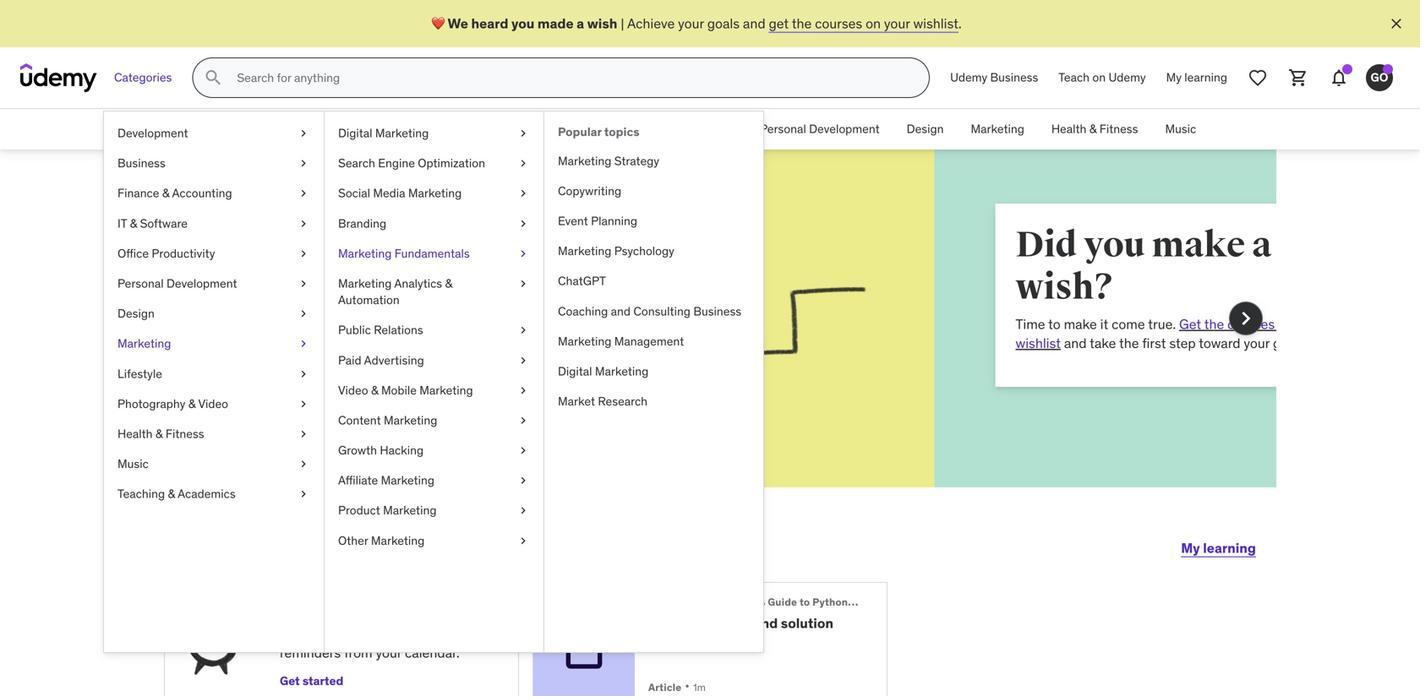 Task type: locate. For each thing, give the bounding box(es) containing it.
xsmall image for it & software
[[297, 215, 310, 232]]

1 vertical spatial personal development
[[117, 276, 237, 291]]

digital marketing inside marketing fundamentals element
[[558, 364, 649, 379]]

the up the toward
[[1072, 316, 1092, 333]]

and up marketing management
[[611, 304, 631, 319]]

finance & accounting link down development link
[[104, 179, 324, 209]]

health & fitness link down teach on udemy link
[[1038, 109, 1152, 150]]

1 vertical spatial digital marketing
[[558, 364, 649, 379]]

categories button
[[104, 57, 182, 98]]

get up and take the first step toward your goals.
[[1047, 316, 1069, 333]]

0 horizontal spatial digital marketing
[[338, 126, 429, 141]]

productivity for lifestyle
[[152, 246, 215, 261]]

1 horizontal spatial finance
[[397, 121, 438, 137]]

0 vertical spatial finance
[[397, 121, 438, 137]]

1 horizontal spatial fitness
[[1100, 121, 1138, 137]]

digital marketing up the engine
[[338, 126, 429, 141]]

growth hacking link
[[325, 436, 544, 466]]

development
[[809, 121, 880, 137], [117, 126, 188, 141], [166, 276, 237, 291]]

1 horizontal spatial health & fitness
[[1051, 121, 1138, 137]]

public relations link
[[325, 315, 544, 346]]

and inside carousel element
[[932, 335, 955, 352]]

to inside carousel element
[[916, 316, 929, 333]]

1 horizontal spatial health & fitness link
[[1038, 109, 1152, 150]]

on
[[866, 15, 881, 32], [1092, 70, 1106, 85], [1146, 316, 1161, 333]]

you right "did" at top right
[[952, 223, 1013, 267]]

xsmall image for marketing
[[297, 336, 310, 352]]

1 vertical spatial make
[[932, 316, 965, 333]]

hacking
[[380, 443, 424, 458]]

get left 'started'
[[280, 674, 300, 689]]

business inside marketing fundamentals element
[[693, 304, 741, 319]]

next image
[[1232, 305, 1260, 332]]

get up calendar. at the left bottom of the page
[[433, 626, 455, 643]]

1 horizontal spatial office
[[635, 121, 667, 137]]

xsmall image for photography & video
[[297, 396, 310, 412]]

xsmall image inside the social media marketing link
[[516, 185, 530, 202]]

it & software for health & fitness
[[538, 121, 608, 137]]

0 horizontal spatial health
[[117, 426, 153, 442]]

relations
[[374, 323, 423, 338]]

0 horizontal spatial digital marketing link
[[325, 118, 544, 148]]

marketing management link
[[544, 327, 763, 357]]

1 vertical spatial music link
[[104, 449, 324, 479]]

& inside 'link'
[[371, 383, 378, 398]]

your down the adds
[[376, 645, 402, 662]]

0 horizontal spatial productivity
[[152, 246, 215, 261]]

design link for lifestyle
[[104, 299, 324, 329]]

0 vertical spatial finance & accounting
[[397, 121, 511, 137]]

you left made
[[511, 15, 535, 32]]

business link
[[308, 109, 383, 150], [104, 148, 324, 179]]

0 horizontal spatial finance
[[117, 186, 159, 201]]

business right consulting at top
[[693, 304, 741, 319]]

video & mobile marketing link
[[325, 376, 544, 406]]

1 vertical spatial on
[[1092, 70, 1106, 85]]

0 vertical spatial health & fitness
[[1051, 121, 1138, 137]]

personal development
[[760, 121, 880, 137], [117, 276, 237, 291]]

your up goals. on the right
[[1165, 316, 1191, 333]]

2 vertical spatial the
[[987, 335, 1007, 352]]

video inside 'link'
[[338, 383, 368, 398]]

accounting for health & fitness
[[451, 121, 511, 137]]

office productivity link for lifestyle
[[104, 239, 324, 269]]

2 udemy from the left
[[1109, 70, 1146, 85]]

0 vertical spatial office productivity
[[635, 121, 733, 137]]

0 horizontal spatial get
[[280, 674, 300, 689]]

digital inside marketing fundamentals element
[[558, 364, 592, 379]]

xsmall image inside affiliate marketing link
[[516, 473, 530, 489]]

0 horizontal spatial on
[[866, 15, 881, 32]]

1 horizontal spatial music
[[1165, 121, 1196, 137]]

go
[[1371, 70, 1388, 85]]

health
[[1051, 121, 1087, 137], [117, 426, 153, 442]]

1 vertical spatial personal
[[117, 276, 164, 291]]

it & software link for health & fitness
[[525, 109, 622, 150]]

accounting down development link
[[172, 186, 232, 201]]

1 vertical spatial you
[[952, 223, 1013, 267]]

office productivity
[[635, 121, 733, 137], [117, 246, 215, 261]]

product marketing link
[[325, 496, 544, 526]]

submit search image
[[203, 68, 223, 88]]

accounting up "optimization"
[[451, 121, 511, 137]]

1 unread notification image
[[1342, 64, 1352, 74]]

xsmall image inside other marketing link
[[516, 533, 530, 549]]

to right time
[[916, 316, 929, 333]]

on inside 'get the courses on your wishlist'
[[1146, 316, 1161, 333]]

wish
[[587, 15, 617, 32]]

marketing link for health & fitness
[[957, 109, 1038, 150]]

and inside marketing fundamentals element
[[611, 304, 631, 319]]

xsmall image inside the marketing analytics & automation link
[[516, 276, 530, 292]]

close image
[[1388, 15, 1405, 32]]

to right time in the bottom left of the page
[[376, 600, 389, 617]]

digital marketing for bottommost digital marketing link
[[558, 364, 649, 379]]

0 horizontal spatial make
[[932, 316, 965, 333]]

marketing down popular
[[558, 153, 611, 168]]

courses up the toward
[[1096, 316, 1143, 333]]

xsmall image for office productivity
[[297, 245, 310, 262]]

solution
[[781, 615, 834, 632]]

learning,
[[304, 527, 427, 563]]

1 vertical spatial my
[[1181, 540, 1200, 557]]

2 horizontal spatial get
[[1047, 316, 1069, 333]]

1 vertical spatial productivity
[[152, 246, 215, 261]]

xsmall image inside photography & video link
[[297, 396, 310, 412]]

1 horizontal spatial finance & accounting
[[397, 121, 511, 137]]

shopping cart with 0 items image
[[1288, 68, 1309, 88]]

marketing psychology
[[558, 244, 674, 259]]

go link
[[1359, 57, 1400, 98]]

marketing up automation
[[338, 276, 392, 291]]

teaching & academics link
[[104, 479, 324, 509]]

marketing down 'paid advertising' link
[[420, 383, 473, 398]]

udemy right teach
[[1109, 70, 1146, 85]]

0 vertical spatial fitness
[[1100, 121, 1138, 137]]

your left goals
[[678, 15, 704, 32]]

fitness down photography & video at the bottom of the page
[[166, 426, 204, 442]]

xsmall image for other marketing
[[516, 533, 530, 549]]

2 horizontal spatial on
[[1146, 316, 1161, 333]]

content marketing
[[338, 413, 437, 428]]

0 vertical spatial a
[[577, 15, 584, 32]]

get inside 'get the courses on your wishlist'
[[1047, 316, 1069, 333]]

courses right get
[[815, 15, 862, 32]]

marketing link up photography & video link
[[104, 329, 324, 359]]

digital marketing
[[338, 126, 429, 141], [558, 364, 649, 379]]

finance & accounting for lifestyle
[[117, 186, 232, 201]]

product marketing
[[338, 503, 437, 518]]

fundamentals
[[395, 246, 470, 261]]

digital up market
[[558, 364, 592, 379]]

xsmall image for teaching & academics
[[297, 486, 310, 503]]

digital for bottommost digital marketing link
[[558, 364, 592, 379]]

Search for anything text field
[[234, 63, 909, 92]]

marketing inside "link"
[[558, 153, 611, 168]]

0 horizontal spatial courses
[[815, 15, 862, 32]]

mobile
[[381, 383, 417, 398]]

health down teach
[[1051, 121, 1087, 137]]

design link for health & fitness
[[893, 109, 957, 150]]

teach on udemy link
[[1048, 57, 1156, 98]]

software for lifestyle
[[140, 216, 188, 231]]

0 vertical spatial accounting
[[451, 121, 511, 137]]

marketing down branding
[[338, 246, 392, 261]]

0 horizontal spatial udemy
[[950, 70, 987, 85]]

personal
[[760, 121, 806, 137], [117, 276, 164, 291]]

0 horizontal spatial office
[[117, 246, 149, 261]]

make inside did you make a wish?
[[1020, 223, 1113, 267]]

other marketing
[[338, 533, 425, 548]]

health & fitness for health & fitness link to the left
[[117, 426, 204, 442]]

market
[[558, 394, 595, 409]]

1 horizontal spatial office productivity
[[635, 121, 733, 137]]

digital marketing up market research on the bottom of the page
[[558, 364, 649, 379]]

0 horizontal spatial office productivity link
[[104, 239, 324, 269]]

1 vertical spatial office productivity
[[117, 246, 215, 261]]

the
[[648, 596, 667, 609]]

1 horizontal spatial you
[[952, 223, 1013, 267]]

and down guide
[[754, 615, 778, 632]]

0 vertical spatial design link
[[893, 109, 957, 150]]

xsmall image for marketing analytics & automation
[[516, 276, 530, 292]]

0 vertical spatial my learning link
[[1156, 57, 1238, 98]]

0 horizontal spatial design
[[117, 306, 155, 321]]

xsmall image inside growth hacking link
[[516, 443, 530, 459]]

marketing inside 'link'
[[420, 383, 473, 398]]

started
[[302, 674, 343, 689]]

finance & accounting down development link
[[117, 186, 232, 201]]

goals
[[707, 15, 740, 32]]

finance & accounting
[[397, 121, 511, 137], [117, 186, 232, 201]]

1 horizontal spatial video
[[338, 383, 368, 398]]

wishlist down time
[[884, 335, 929, 352]]

xsmall image inside marketing fundamentals link
[[516, 245, 530, 262]]

did you make a wish?
[[884, 223, 1140, 309]]

my learning
[[1166, 70, 1227, 85], [1181, 540, 1256, 557]]

marketing down video & mobile marketing
[[384, 413, 437, 428]]

health & fitness down teach on udemy link
[[1051, 121, 1138, 137]]

health down photography
[[117, 426, 153, 442]]

my
[[1166, 70, 1182, 85], [1181, 540, 1200, 557]]

0 horizontal spatial fitness
[[166, 426, 204, 442]]

digital marketing link up "optimization"
[[325, 118, 544, 148]]

&
[[441, 121, 449, 137], [551, 121, 558, 137], [1089, 121, 1097, 137], [162, 186, 169, 201], [130, 216, 137, 231], [445, 276, 452, 291], [371, 383, 378, 398], [188, 396, 196, 412], [155, 426, 163, 442], [168, 487, 175, 502]]

1 horizontal spatial design link
[[893, 109, 957, 150]]

❤️   we heard you made a wish | achieve your goals and get the courses on your wishlist .
[[431, 15, 962, 32]]

time
[[884, 316, 913, 333]]

2 vertical spatial get
[[280, 674, 300, 689]]

11. homework and solution link
[[648, 615, 860, 632]]

0 vertical spatial learning
[[1185, 70, 1227, 85]]

1 horizontal spatial it
[[538, 121, 548, 137]]

to inside schedule time to learn a little each day adds up. get reminders from your calendar.
[[376, 600, 389, 617]]

xsmall image inside content marketing link
[[516, 412, 530, 429]]

1 vertical spatial design
[[117, 306, 155, 321]]

1 horizontal spatial office productivity link
[[622, 109, 747, 150]]

marketing down coaching
[[558, 334, 611, 349]]

0 vertical spatial personal development link
[[747, 109, 893, 150]]

event planning link
[[544, 206, 763, 236]]

beginners
[[715, 596, 765, 609]]

analytics
[[394, 276, 442, 291]]

xsmall image for product marketing
[[516, 503, 530, 519]]

and left take
[[932, 335, 955, 352]]

0 vertical spatial marketing link
[[957, 109, 1038, 150]]

1 horizontal spatial it & software link
[[525, 109, 622, 150]]

adds
[[379, 626, 408, 643]]

digital up the search
[[338, 126, 372, 141]]

product
[[338, 503, 380, 518]]

1 vertical spatial health & fitness
[[117, 426, 204, 442]]

marketing down product marketing
[[371, 533, 425, 548]]

a
[[577, 15, 584, 32], [1120, 223, 1140, 267]]

0 vertical spatial personal development
[[760, 121, 880, 137]]

did
[[884, 223, 945, 267]]

marketing strategy
[[558, 153, 659, 168]]

the
[[792, 15, 812, 32], [1072, 316, 1092, 333], [987, 335, 1007, 352]]

0 horizontal spatial finance & accounting link
[[104, 179, 324, 209]]

reminders
[[280, 645, 341, 662]]

content
[[338, 413, 381, 428]]

1 horizontal spatial marketing link
[[957, 109, 1038, 150]]

finance & accounting link for health & fitness
[[383, 109, 525, 150]]

1 horizontal spatial personal development link
[[747, 109, 893, 150]]

up.
[[411, 626, 430, 643]]

health & fitness down photography
[[117, 426, 204, 442]]

get
[[1047, 316, 1069, 333], [433, 626, 455, 643], [280, 674, 300, 689]]

xsmall image inside lifestyle link
[[297, 366, 310, 382]]

the ultimate beginners guide to python programming 11. homework and solution
[[648, 596, 919, 632]]

0 vertical spatial digital
[[338, 126, 372, 141]]

xsmall image for personal development
[[297, 276, 310, 292]]

coaching
[[558, 304, 608, 319]]

1 udemy from the left
[[950, 70, 987, 85]]

marketing link down 'udemy business' link
[[957, 109, 1038, 150]]

1 horizontal spatial get
[[433, 626, 455, 643]]

make for you
[[1020, 223, 1113, 267]]

video down lifestyle link
[[198, 396, 228, 412]]

personal development link for health & fitness
[[747, 109, 893, 150]]

marketing down marketing management
[[595, 364, 649, 379]]

business
[[990, 70, 1038, 85], [322, 121, 370, 137], [117, 156, 165, 171], [693, 304, 741, 319]]

guide
[[768, 596, 797, 609]]

finance & accounting up "optimization"
[[397, 121, 511, 137]]

get inside schedule time to learn a little each day adds up. get reminders from your calendar.
[[433, 626, 455, 643]]

digital marketing link down management
[[544, 357, 763, 387]]

xsmall image for search engine optimization
[[516, 155, 530, 172]]

marketing analytics & automation
[[338, 276, 452, 308]]

xsmall image inside search engine optimization link
[[516, 155, 530, 172]]

the down come
[[987, 335, 1007, 352]]

xsmall image inside teaching & academics "link"
[[297, 486, 310, 503]]

1 horizontal spatial to
[[800, 596, 810, 609]]

1 horizontal spatial design
[[907, 121, 944, 137]]

academics
[[178, 487, 236, 502]]

make for to
[[932, 316, 965, 333]]

office productivity for lifestyle
[[117, 246, 215, 261]]

1 horizontal spatial it & software
[[538, 121, 608, 137]]

xsmall image
[[297, 125, 310, 142], [516, 125, 530, 142], [297, 155, 310, 172], [516, 155, 530, 172], [297, 185, 310, 202], [516, 185, 530, 202], [297, 215, 310, 232], [297, 245, 310, 262], [516, 245, 530, 262], [297, 276, 310, 292], [516, 322, 530, 339], [297, 336, 310, 352], [297, 366, 310, 382], [516, 382, 530, 399], [516, 412, 530, 429], [297, 426, 310, 443], [516, 443, 530, 459], [297, 456, 310, 473], [516, 473, 530, 489], [516, 533, 530, 549]]

0 vertical spatial courses
[[815, 15, 862, 32]]

0 horizontal spatial accounting
[[172, 186, 232, 201]]

0 horizontal spatial health & fitness
[[117, 426, 204, 442]]

0 vertical spatial it
[[538, 121, 548, 137]]

design for health & fitness
[[907, 121, 944, 137]]

health & fitness link down photography & video at the bottom of the page
[[104, 419, 324, 449]]

to up the solution
[[800, 596, 810, 609]]

1 horizontal spatial courses
[[1096, 316, 1143, 333]]

personal development for lifestyle
[[117, 276, 237, 291]]

xsmall image
[[516, 215, 530, 232], [516, 276, 530, 292], [297, 306, 310, 322], [516, 352, 530, 369], [297, 396, 310, 412], [297, 486, 310, 503], [516, 503, 530, 519]]

finance & accounting link up "optimization"
[[383, 109, 525, 150]]

udemy down the .
[[950, 70, 987, 85]]

your
[[678, 15, 704, 32], [884, 15, 910, 32], [1165, 316, 1191, 333], [1112, 335, 1138, 352], [376, 645, 402, 662]]

copywriting link
[[544, 176, 763, 206]]

your inside schedule time to learn a little each day adds up. get reminders from your calendar.
[[376, 645, 402, 662]]

1 vertical spatial it & software link
[[104, 209, 324, 239]]

personal development link
[[747, 109, 893, 150], [104, 269, 324, 299]]

personal for health & fitness
[[760, 121, 806, 137]]

it & software link for lifestyle
[[104, 209, 324, 239]]

xsmall image inside development link
[[297, 125, 310, 142]]

fitness for the topmost health & fitness link
[[1100, 121, 1138, 137]]

1m
[[693, 681, 706, 695]]

video down paid
[[338, 383, 368, 398]]

0 vertical spatial office
[[635, 121, 667, 137]]

search
[[338, 156, 375, 171]]

social media marketing
[[338, 186, 462, 201]]

a inside did you make a wish?
[[1120, 223, 1140, 267]]

2 horizontal spatial to
[[916, 316, 929, 333]]

xsmall image inside branding 'link'
[[516, 215, 530, 232]]

branding
[[338, 216, 386, 231]]

take
[[958, 335, 984, 352]]

video
[[338, 383, 368, 398], [198, 396, 228, 412]]

xsmall image inside product marketing link
[[516, 503, 530, 519]]

courses inside 'get the courses on your wishlist'
[[1096, 316, 1143, 333]]

start
[[233, 527, 299, 563]]

& inside marketing analytics & automation
[[445, 276, 452, 291]]

fitness down teach on udemy link
[[1100, 121, 1138, 137]]

xsmall image for digital marketing
[[516, 125, 530, 142]]

marketing link for lifestyle
[[104, 329, 324, 359]]

1 vertical spatial music
[[117, 456, 149, 472]]

design for lifestyle
[[117, 306, 155, 321]]

productivity for health & fitness
[[670, 121, 733, 137]]

business left teach
[[990, 70, 1038, 85]]

1 horizontal spatial digital
[[558, 364, 592, 379]]

xsmall image inside video & mobile marketing 'link'
[[516, 382, 530, 399]]

1 vertical spatial accounting
[[172, 186, 232, 201]]

personal development for health & fitness
[[760, 121, 880, 137]]

office for health & fitness
[[635, 121, 667, 137]]

1 horizontal spatial personal development
[[760, 121, 880, 137]]

1 vertical spatial it
[[117, 216, 127, 231]]

xsmall image for design
[[297, 306, 310, 322]]

article
[[648, 681, 682, 695]]

the right get
[[792, 15, 812, 32]]

get inside button
[[280, 674, 300, 689]]

1 horizontal spatial productivity
[[670, 121, 733, 137]]

office
[[635, 121, 667, 137], [117, 246, 149, 261]]

a
[[280, 626, 288, 643]]

your left the .
[[884, 15, 910, 32]]

marketing down affiliate marketing
[[383, 503, 437, 518]]

it & software
[[538, 121, 608, 137], [117, 216, 188, 231]]

marketing down search engine optimization link
[[408, 186, 462, 201]]

0 vertical spatial on
[[866, 15, 881, 32]]

1 vertical spatial office
[[117, 246, 149, 261]]

marketing fundamentals element
[[544, 112, 763, 653]]

design
[[907, 121, 944, 137], [117, 306, 155, 321]]

business link for lifestyle
[[104, 148, 324, 179]]

accounting
[[451, 121, 511, 137], [172, 186, 232, 201]]

0 horizontal spatial to
[[376, 600, 389, 617]]

your inside 'get the courses on your wishlist'
[[1165, 316, 1191, 333]]

true.
[[1016, 316, 1044, 333]]

office productivity for health & fitness
[[635, 121, 733, 137]]

health & fitness link
[[1038, 109, 1152, 150], [104, 419, 324, 449]]

xsmall image inside 'public relations' link
[[516, 322, 530, 339]]

1 horizontal spatial health
[[1051, 121, 1087, 137]]

health & fitness for the topmost health & fitness link
[[1051, 121, 1138, 137]]

1 horizontal spatial music link
[[1152, 109, 1210, 150]]

it
[[538, 121, 548, 137], [117, 216, 127, 231]]

2 horizontal spatial the
[[1072, 316, 1092, 333]]

popular
[[558, 124, 602, 139]]

topics
[[604, 124, 640, 139]]

xsmall image inside 'paid advertising' link
[[516, 352, 530, 369]]

1 horizontal spatial finance & accounting link
[[383, 109, 525, 150]]

0 horizontal spatial it & software link
[[104, 209, 324, 239]]

development inside development link
[[117, 126, 188, 141]]

your left goals. on the right
[[1112, 335, 1138, 352]]

wishlist up udemy business
[[913, 15, 958, 32]]

0 horizontal spatial office productivity
[[117, 246, 215, 261]]



Task type: describe. For each thing, give the bounding box(es) containing it.
software for health & fitness
[[561, 121, 608, 137]]

calendar.
[[405, 645, 460, 662]]

heard
[[471, 15, 508, 32]]

0 horizontal spatial music link
[[104, 449, 324, 479]]

categories
[[114, 70, 172, 85]]

wishlist inside 'get the courses on your wishlist'
[[884, 335, 929, 352]]

management
[[614, 334, 684, 349]]

teach on udemy
[[1059, 70, 1146, 85]]

xsmall image for social media marketing
[[516, 185, 530, 202]]

11.
[[648, 615, 664, 632]]

marketing strategy link
[[544, 146, 763, 176]]

udemy business
[[950, 70, 1038, 85]]

marketing analytics & automation link
[[325, 269, 544, 315]]

research
[[598, 394, 648, 409]]

0 horizontal spatial video
[[198, 396, 228, 412]]

0 vertical spatial digital marketing link
[[325, 118, 544, 148]]

0 vertical spatial you
[[511, 15, 535, 32]]

0 vertical spatial my learning
[[1166, 70, 1227, 85]]

event planning
[[558, 213, 637, 229]]

affiliate marketing link
[[325, 466, 544, 496]]

engine
[[378, 156, 415, 171]]

and left get
[[743, 15, 766, 32]]

paid advertising link
[[325, 346, 544, 376]]

achieve
[[627, 15, 675, 32]]

marketing inside marketing analytics & automation
[[338, 276, 392, 291]]

it
[[968, 316, 977, 333]]

it for health & fitness
[[538, 121, 548, 137]]

each
[[322, 626, 351, 643]]

get the courses on your wishlist link
[[769, 15, 958, 32]]

search engine optimization
[[338, 156, 485, 171]]

media
[[373, 186, 405, 201]]

accounting for lifestyle
[[172, 186, 232, 201]]

udemy image
[[20, 63, 97, 92]]

made
[[538, 15, 574, 32]]

you have alerts image
[[1383, 64, 1393, 74]]

affiliate marketing
[[338, 473, 434, 488]]

toward
[[1067, 335, 1109, 352]]

growth
[[338, 443, 377, 458]]

0 vertical spatial health
[[1051, 121, 1087, 137]]

personal development link for lifestyle
[[104, 269, 324, 299]]

to inside the ultimate beginners guide to python programming 11. homework and solution
[[800, 596, 810, 609]]

psychology
[[614, 244, 674, 259]]

we
[[448, 15, 468, 32]]

get started button
[[280, 670, 343, 694]]

xsmall image for branding
[[516, 215, 530, 232]]

1 horizontal spatial on
[[1092, 70, 1106, 85]]

marketing down hacking
[[381, 473, 434, 488]]

xsmall image for music
[[297, 456, 310, 473]]

lifestyle link
[[104, 359, 324, 389]]

fitness for health & fitness link to the left
[[166, 426, 204, 442]]

photography
[[117, 396, 185, 412]]

it for lifestyle
[[117, 216, 127, 231]]

coaching and consulting business link
[[544, 297, 763, 327]]

from
[[344, 645, 372, 662]]

finance & accounting for health & fitness
[[397, 121, 511, 137]]

photography & video link
[[104, 389, 324, 419]]

article • 1m
[[648, 678, 706, 695]]

chatgpt
[[558, 274, 606, 289]]

day
[[354, 626, 375, 643]]

marketing management
[[558, 334, 684, 349]]

notifications image
[[1329, 68, 1349, 88]]

the inside 'get the courses on your wishlist'
[[1072, 316, 1092, 333]]

carousel element
[[0, 150, 1420, 528]]

0 horizontal spatial health & fitness link
[[104, 419, 324, 449]]

development for lifestyle
[[166, 276, 237, 291]]

digital for the topmost digital marketing link
[[338, 126, 372, 141]]

homework
[[667, 615, 751, 632]]

0 vertical spatial music
[[1165, 121, 1196, 137]]

office productivity link for health & fitness
[[622, 109, 747, 150]]

❤️
[[431, 15, 445, 32]]

little
[[291, 626, 318, 643]]

marketing fundamentals link
[[325, 239, 544, 269]]

business link for health & fitness
[[308, 109, 383, 150]]

schedule
[[280, 600, 340, 617]]

get for the
[[1047, 316, 1069, 333]]

it & software for lifestyle
[[117, 216, 188, 231]]

get the courses on your wishlist
[[884, 316, 1191, 352]]

teaching
[[117, 487, 165, 502]]

xsmall image for paid advertising
[[516, 352, 530, 369]]

xsmall image for public relations
[[516, 322, 530, 339]]

get started
[[280, 674, 343, 689]]

finance for lifestyle
[[117, 186, 159, 201]]

you inside did you make a wish?
[[952, 223, 1013, 267]]

coaching and consulting business
[[558, 304, 741, 319]]

0 horizontal spatial a
[[577, 15, 584, 32]]

xsmall image for health & fitness
[[297, 426, 310, 443]]

public
[[338, 323, 371, 338]]

come
[[980, 316, 1013, 333]]

0 vertical spatial music link
[[1152, 109, 1210, 150]]

marketing psychology link
[[544, 236, 763, 266]]

other
[[338, 533, 368, 548]]

teach
[[1059, 70, 1090, 85]]

chatgpt link
[[544, 266, 763, 297]]

development link
[[104, 118, 324, 148]]

0 vertical spatial wishlist
[[913, 15, 958, 32]]

xsmall image for affiliate marketing
[[516, 473, 530, 489]]

schedule time to learn a little each day adds up. get reminders from your calendar.
[[280, 600, 460, 662]]

xsmall image for business
[[297, 155, 310, 172]]

1 vertical spatial my learning
[[1181, 540, 1256, 557]]

& inside "link"
[[168, 487, 175, 502]]

business up the search
[[322, 121, 370, 137]]

consulting
[[633, 304, 691, 319]]

1 vertical spatial learning
[[1203, 540, 1256, 557]]

marketing up the engine
[[375, 126, 429, 141]]

finance for health & fitness
[[397, 121, 438, 137]]

office for lifestyle
[[117, 246, 149, 261]]

personal for lifestyle
[[117, 276, 164, 291]]

popular topics
[[558, 124, 640, 139]]

1 vertical spatial my learning link
[[1181, 528, 1256, 569]]

marketing up lifestyle
[[117, 336, 171, 351]]

and take the first step toward your goals.
[[929, 335, 1177, 352]]

marketing down 'udemy business' link
[[971, 121, 1024, 137]]

get the courses on your wishlist link
[[884, 316, 1191, 352]]

udemy business link
[[940, 57, 1048, 98]]

0 vertical spatial health & fitness link
[[1038, 109, 1152, 150]]

1 vertical spatial health
[[117, 426, 153, 442]]

goals.
[[1141, 335, 1177, 352]]

xsmall image for video & mobile marketing
[[516, 382, 530, 399]]

other marketing link
[[325, 526, 544, 556]]

wishlist image
[[1248, 68, 1268, 88]]

0 vertical spatial my
[[1166, 70, 1182, 85]]

xsmall image for growth hacking
[[516, 443, 530, 459]]

xsmall image for lifestyle
[[297, 366, 310, 382]]

let's start learning, gary
[[164, 527, 500, 563]]

public relations
[[338, 323, 423, 338]]

1 vertical spatial digital marketing link
[[544, 357, 763, 387]]

xsmall image for development
[[297, 125, 310, 142]]

lifestyle
[[117, 366, 162, 381]]

marketing up chatgpt
[[558, 244, 611, 259]]

0 horizontal spatial the
[[792, 15, 812, 32]]

digital marketing for the topmost digital marketing link
[[338, 126, 429, 141]]

content marketing link
[[325, 406, 544, 436]]

xsmall image for finance & accounting
[[297, 185, 310, 202]]

finance & accounting link for lifestyle
[[104, 179, 324, 209]]

marketing fundamentals
[[338, 246, 470, 261]]

get for started
[[280, 674, 300, 689]]

1 horizontal spatial the
[[987, 335, 1007, 352]]

and inside the ultimate beginners guide to python programming 11. homework and solution
[[754, 615, 778, 632]]

wish?
[[884, 265, 983, 309]]

affiliate
[[338, 473, 378, 488]]

business down development link
[[117, 156, 165, 171]]

paid advertising
[[338, 353, 424, 368]]

xsmall image for marketing fundamentals
[[516, 245, 530, 262]]

xsmall image for content marketing
[[516, 412, 530, 429]]

development for health & fitness
[[809, 121, 880, 137]]

.
[[958, 15, 962, 32]]



Task type: vqa. For each thing, say whether or not it's contained in the screenshot.
left Digital
yes



